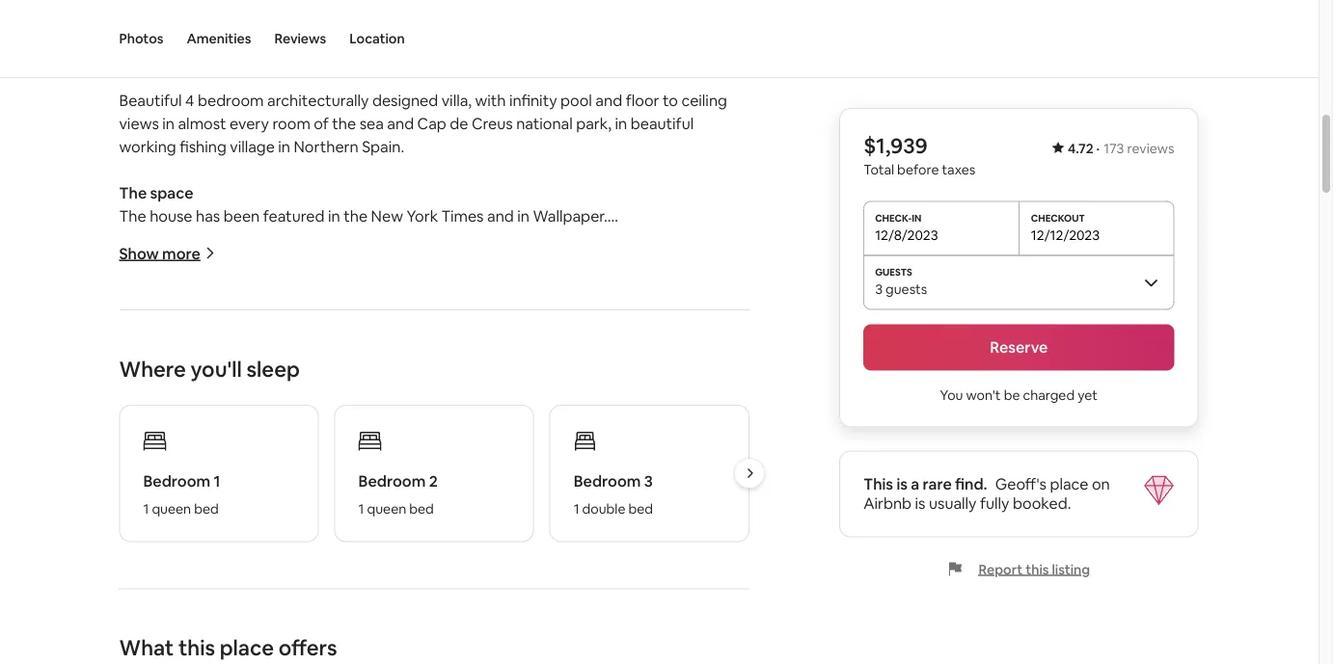 Task type: vqa. For each thing, say whether or not it's contained in the screenshot.
AIRBNB
yes



Task type: locate. For each thing, give the bounding box(es) containing it.
some
[[135, 24, 175, 44]]

the inside beautiful 4 bedroom architecturally designed villa, with infinity pool and floor to ceiling views in almost every room of the sea and cap de creus national park, in beautiful working fishing village in northern spain.
[[332, 114, 356, 134]]

been left "reviews" at top left
[[237, 24, 273, 44]]

1 vertical spatial and
[[387, 114, 414, 134]]

has
[[209, 24, 233, 44], [196, 206, 220, 226]]

show more
[[119, 244, 200, 263]]

show
[[119, 244, 159, 263]]

architecturally
[[267, 91, 369, 110]]

this left listing
[[1026, 561, 1049, 578]]

the
[[119, 183, 147, 203], [119, 206, 146, 226]]

2 bed from the left
[[409, 500, 434, 517]]

some info has been automatically translated.
[[135, 24, 451, 44]]

bedroom
[[198, 91, 264, 110]]

0 vertical spatial the
[[119, 183, 147, 203]]

the space the house has been featured in the new york times and in wallpaper.
[[119, 183, 608, 226]]

bedroom inside 'bedroom 1 1 queen bed'
[[143, 472, 210, 491]]

bed for 3
[[628, 500, 653, 517]]

1 vertical spatial the
[[344, 206, 368, 226]]

and
[[596, 91, 622, 110], [387, 114, 414, 134], [487, 206, 514, 226]]

amenities
[[187, 30, 251, 47]]

2 the from the top
[[119, 206, 146, 226]]

reserve button
[[864, 325, 1175, 371]]

is
[[897, 475, 908, 494], [915, 494, 926, 514]]

1 bedroom from the left
[[143, 472, 210, 491]]

room
[[272, 114, 310, 134]]

the up the show on the top left
[[119, 206, 146, 226]]

bed inside bedroom 2 1 queen bed
[[409, 500, 434, 517]]

1 horizontal spatial and
[[487, 206, 514, 226]]

to
[[663, 91, 678, 110]]

before
[[897, 161, 939, 178]]

1 queen from the left
[[152, 500, 191, 517]]

in
[[162, 114, 175, 134], [615, 114, 627, 134], [278, 137, 290, 157], [328, 206, 340, 226], [517, 206, 530, 226]]

report
[[979, 561, 1023, 578]]

0 horizontal spatial bed
[[194, 500, 219, 517]]

bedroom 1 1 queen bed
[[143, 472, 220, 517]]

be
[[1004, 386, 1020, 404]]

1 inside bedroom 2 1 queen bed
[[359, 500, 364, 517]]

and right "times"
[[487, 206, 514, 226]]

0 horizontal spatial this
[[178, 635, 215, 662]]

of
[[314, 114, 329, 134]]

0 vertical spatial been
[[237, 24, 273, 44]]

1 horizontal spatial bedroom
[[359, 472, 426, 491]]

and up park,
[[596, 91, 622, 110]]

2 queen from the left
[[367, 500, 406, 517]]

bedroom inside bedroom 2 1 queen bed
[[359, 472, 426, 491]]

the left new
[[344, 206, 368, 226]]

place inside geoff's place on airbnb is usually fully booked.
[[1050, 475, 1089, 494]]

place left on
[[1050, 475, 1089, 494]]

0 horizontal spatial bedroom
[[143, 472, 210, 491]]

0 horizontal spatial queen
[[152, 500, 191, 517]]

bedroom for bedroom 2
[[359, 472, 426, 491]]

what this place offers
[[119, 635, 337, 662]]

pool
[[561, 91, 592, 110]]

1 horizontal spatial 3
[[875, 280, 883, 298]]

1 inside bedroom 3 1 double bed
[[574, 500, 579, 517]]

queen
[[152, 500, 191, 517], [367, 500, 406, 517]]

with
[[475, 91, 506, 110]]

more
[[162, 244, 200, 263]]

173
[[1104, 140, 1124, 157]]

cap
[[417, 114, 446, 134]]

this right what
[[178, 635, 215, 662]]

is left usually
[[915, 494, 926, 514]]

creus
[[472, 114, 513, 134]]

villa,
[[442, 91, 472, 110]]

1 horizontal spatial bed
[[409, 500, 434, 517]]

1 horizontal spatial place
[[1050, 475, 1089, 494]]

location button
[[349, 0, 405, 77]]

in right featured
[[328, 206, 340, 226]]

reviews
[[1127, 140, 1175, 157]]

bedroom inside bedroom 3 1 double bed
[[574, 472, 641, 491]]

floor
[[626, 91, 659, 110]]

0 horizontal spatial is
[[897, 475, 908, 494]]

bedroom for bedroom 1
[[143, 472, 210, 491]]

1 vertical spatial been
[[224, 206, 260, 226]]

place left the offers
[[220, 635, 274, 662]]

views
[[119, 114, 159, 134]]

has right house
[[196, 206, 220, 226]]

3 guests button
[[864, 255, 1175, 309]]

reserve
[[990, 338, 1048, 357]]

queen inside bedroom 2 1 queen bed
[[367, 500, 406, 517]]

the right of
[[332, 114, 356, 134]]

in down 'room'
[[278, 137, 290, 157]]

this for what
[[178, 635, 215, 662]]

airbnb
[[864, 494, 912, 514]]

1 vertical spatial this
[[178, 635, 215, 662]]

1 for bedroom 1
[[143, 500, 149, 517]]

village
[[230, 137, 275, 157]]

0 vertical spatial this
[[1026, 561, 1049, 578]]

bed inside 'bedroom 1 1 queen bed'
[[194, 500, 219, 517]]

find.
[[955, 475, 988, 494]]

northern
[[294, 137, 359, 157]]

3
[[875, 280, 883, 298], [644, 472, 653, 491]]

1 horizontal spatial queen
[[367, 500, 406, 517]]

location
[[349, 30, 405, 47]]

beautiful 4 bedroom architecturally designed villa, with infinity pool and floor to ceiling views in almost every room of the sea and cap de creus national park, in beautiful working fishing village in northern spain.
[[119, 91, 731, 157]]

0 vertical spatial and
[[596, 91, 622, 110]]

has right info
[[209, 24, 233, 44]]

0 vertical spatial the
[[332, 114, 356, 134]]

4.72 · 173 reviews
[[1068, 140, 1175, 157]]

the left space
[[119, 183, 147, 203]]

next image
[[744, 468, 755, 480]]

bed for 2
[[409, 500, 434, 517]]

1 bed from the left
[[194, 500, 219, 517]]

place
[[1050, 475, 1089, 494], [220, 635, 274, 662]]

every
[[230, 114, 269, 134]]

total
[[864, 161, 894, 178]]

2 horizontal spatial bed
[[628, 500, 653, 517]]

this is a rare find.
[[864, 475, 988, 494]]

2 bedroom from the left
[[359, 472, 426, 491]]

1 vertical spatial has
[[196, 206, 220, 226]]

1
[[214, 472, 220, 491], [143, 500, 149, 517], [359, 500, 364, 517], [574, 500, 579, 517]]

3 bedroom from the left
[[574, 472, 641, 491]]

1 vertical spatial 3
[[644, 472, 653, 491]]

space
[[150, 183, 193, 203]]

been
[[237, 24, 273, 44], [224, 206, 260, 226]]

and down designed
[[387, 114, 414, 134]]

0 vertical spatial place
[[1050, 475, 1089, 494]]

1 horizontal spatial this
[[1026, 561, 1049, 578]]

geoff's place on airbnb is usually fully booked.
[[864, 475, 1110, 514]]

this
[[1026, 561, 1049, 578], [178, 635, 215, 662]]

1 the from the top
[[119, 183, 147, 203]]

the
[[332, 114, 356, 134], [344, 206, 368, 226]]

ceiling
[[682, 91, 727, 110]]

·
[[1097, 140, 1100, 157]]

beautiful
[[119, 91, 182, 110]]

bedroom
[[143, 472, 210, 491], [359, 472, 426, 491], [574, 472, 641, 491]]

1 horizontal spatial is
[[915, 494, 926, 514]]

3 inside dropdown button
[[875, 280, 883, 298]]

offers
[[279, 635, 337, 662]]

3 bed from the left
[[628, 500, 653, 517]]

queen inside 'bedroom 1 1 queen bed'
[[152, 500, 191, 517]]

1 vertical spatial the
[[119, 206, 146, 226]]

been left featured
[[224, 206, 260, 226]]

bed inside bedroom 3 1 double bed
[[628, 500, 653, 517]]

1 vertical spatial place
[[220, 635, 274, 662]]

queen for bedroom 1
[[152, 500, 191, 517]]

is left "a"
[[897, 475, 908, 494]]

report this listing
[[979, 561, 1090, 578]]

2 vertical spatial and
[[487, 206, 514, 226]]

2 horizontal spatial bedroom
[[574, 472, 641, 491]]

0 horizontal spatial 3
[[644, 472, 653, 491]]

is inside geoff's place on airbnb is usually fully booked.
[[915, 494, 926, 514]]

0 vertical spatial 3
[[875, 280, 883, 298]]

where
[[119, 355, 186, 383]]

2 horizontal spatial and
[[596, 91, 622, 110]]

$1,939
[[864, 132, 928, 160]]



Task type: describe. For each thing, give the bounding box(es) containing it.
in left the wallpaper.
[[517, 206, 530, 226]]

wallpaper.
[[533, 206, 608, 226]]

yet
[[1078, 386, 1098, 404]]

been inside the space the house has been featured in the new york times and in wallpaper.
[[224, 206, 260, 226]]

where you'll sleep
[[119, 355, 300, 383]]

sea
[[360, 114, 384, 134]]

charged
[[1023, 386, 1075, 404]]

bedroom 2 1 queen bed
[[359, 472, 438, 517]]

report this listing button
[[948, 561, 1090, 578]]

fishing
[[180, 137, 226, 157]]

listing
[[1052, 561, 1090, 578]]

4.72
[[1068, 140, 1094, 157]]

spain.
[[362, 137, 404, 157]]

booked.
[[1013, 494, 1071, 514]]

bedroom for bedroom 3
[[574, 472, 641, 491]]

3 inside bedroom 3 1 double bed
[[644, 472, 653, 491]]

translated.
[[375, 24, 451, 44]]

photos
[[119, 30, 163, 47]]

house
[[150, 206, 192, 226]]

photos button
[[119, 0, 163, 77]]

de
[[450, 114, 468, 134]]

has inside the space the house has been featured in the new york times and in wallpaper.
[[196, 206, 220, 226]]

a
[[911, 475, 920, 494]]

almost
[[178, 114, 226, 134]]

12/8/2023
[[875, 226, 938, 244]]

usually
[[929, 494, 977, 514]]

guests
[[886, 280, 927, 298]]

geoff's
[[995, 475, 1047, 494]]

you won't be charged yet
[[940, 386, 1098, 404]]

featured
[[263, 206, 325, 226]]

12/12/2023
[[1031, 226, 1100, 244]]

2
[[429, 472, 438, 491]]

0 horizontal spatial place
[[220, 635, 274, 662]]

times
[[441, 206, 484, 226]]

reviews button
[[274, 0, 326, 77]]

1 for bedroom 3
[[574, 500, 579, 517]]

0 horizontal spatial and
[[387, 114, 414, 134]]

show more button
[[119, 244, 216, 263]]

bedroom 3 1 double bed
[[574, 472, 653, 517]]

sleep
[[246, 355, 300, 383]]

york
[[407, 206, 438, 226]]

new
[[371, 206, 403, 226]]

3 guests
[[875, 280, 927, 298]]

1 for bedroom 2
[[359, 500, 364, 517]]

the inside the space the house has been featured in the new york times and in wallpaper.
[[344, 206, 368, 226]]

won't
[[966, 386, 1001, 404]]

this for report
[[1026, 561, 1049, 578]]

you
[[940, 386, 963, 404]]

fully
[[980, 494, 1010, 514]]

amenities button
[[187, 0, 251, 77]]

working
[[119, 137, 176, 157]]

and inside the space the house has been featured in the new york times and in wallpaper.
[[487, 206, 514, 226]]

0 vertical spatial has
[[209, 24, 233, 44]]

what
[[119, 635, 174, 662]]

designed
[[372, 91, 438, 110]]

info
[[179, 24, 206, 44]]

double
[[582, 500, 626, 517]]

in right park,
[[615, 114, 627, 134]]

bed for 1
[[194, 500, 219, 517]]

automatically
[[276, 24, 372, 44]]

on
[[1092, 475, 1110, 494]]

4
[[185, 91, 194, 110]]

taxes
[[942, 161, 976, 178]]

park,
[[576, 114, 612, 134]]

queen for bedroom 2
[[367, 500, 406, 517]]

beautiful
[[631, 114, 694, 134]]

this
[[864, 475, 893, 494]]

in down beautiful
[[162, 114, 175, 134]]

you'll
[[191, 355, 242, 383]]

infinity
[[509, 91, 557, 110]]

rare
[[923, 475, 952, 494]]

reviews
[[274, 30, 326, 47]]

national
[[516, 114, 573, 134]]

$1,939 total before taxes
[[864, 132, 976, 178]]



